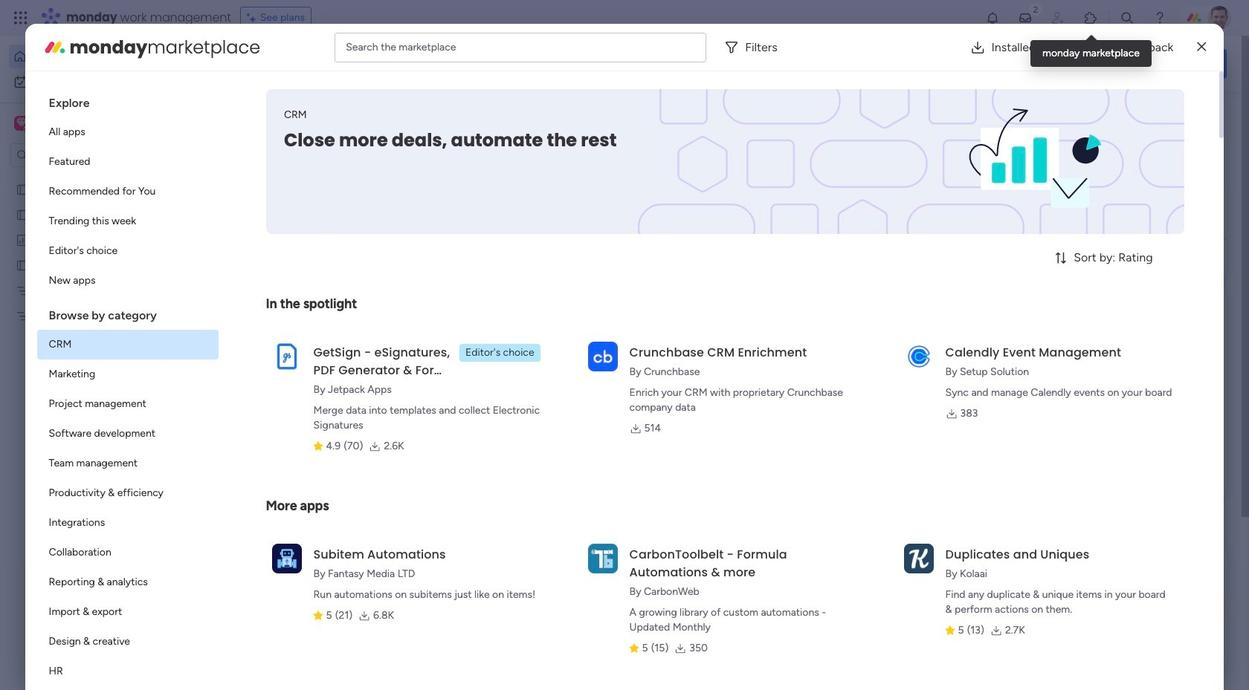 Task type: locate. For each thing, give the bounding box(es) containing it.
list box
[[37, 83, 218, 691], [0, 174, 190, 529]]

2 heading from the top
[[37, 296, 218, 330]]

2 circle o image from the top
[[1026, 215, 1036, 227]]

2 vertical spatial public board image
[[16, 258, 30, 272]]

public dashboard image
[[16, 233, 30, 247]]

check circle image
[[1026, 159, 1036, 170]]

heading
[[37, 83, 218, 117], [37, 296, 218, 330]]

2 image
[[1029, 1, 1042, 17]]

check circle image
[[1026, 140, 1036, 151]]

Search in workspace field
[[31, 147, 124, 164]]

2 public board image from the top
[[16, 207, 30, 222]]

monday marketplace image
[[43, 35, 67, 59]]

circle o image
[[1026, 178, 1036, 189], [1026, 215, 1036, 227]]

help image
[[1152, 10, 1167, 25]]

dapulse x slim image
[[1197, 38, 1206, 56], [1205, 108, 1222, 126]]

1 vertical spatial public board image
[[16, 207, 30, 222]]

1 vertical spatial circle o image
[[1026, 215, 1036, 227]]

app logo image
[[272, 342, 302, 372], [588, 342, 618, 372], [904, 342, 934, 372], [588, 544, 618, 574], [272, 544, 302, 574], [904, 544, 934, 574]]

1 vertical spatial heading
[[37, 296, 218, 330]]

update feed image
[[1018, 10, 1033, 25]]

terry turtle image
[[1207, 6, 1231, 30]]

select product image
[[13, 10, 28, 25]]

0 vertical spatial heading
[[37, 83, 218, 117]]

1 heading from the top
[[37, 83, 218, 117]]

0 vertical spatial public board image
[[16, 182, 30, 196]]

option
[[9, 45, 181, 68], [9, 70, 181, 94], [37, 117, 218, 147], [37, 147, 218, 177], [0, 176, 190, 179], [37, 177, 218, 207], [37, 207, 218, 236], [37, 236, 218, 266], [37, 266, 218, 296], [37, 330, 218, 360], [37, 360, 218, 390], [37, 390, 218, 419], [37, 419, 218, 449], [37, 449, 218, 479], [37, 479, 218, 509], [37, 509, 218, 538], [37, 538, 218, 568], [37, 568, 218, 598], [37, 598, 218, 628], [37, 628, 218, 657], [37, 657, 218, 687]]

public board image
[[16, 182, 30, 196], [16, 207, 30, 222], [16, 258, 30, 272]]

1 vertical spatial dapulse x slim image
[[1205, 108, 1222, 126]]

0 vertical spatial circle o image
[[1026, 178, 1036, 189]]

see plans image
[[247, 10, 260, 26]]

getting started element
[[1004, 542, 1227, 601]]

monday marketplace image
[[1083, 10, 1098, 25]]

notifications image
[[985, 10, 1000, 25]]

1 public board image from the top
[[16, 182, 30, 196]]



Task type: describe. For each thing, give the bounding box(es) containing it.
3 public board image from the top
[[16, 258, 30, 272]]

search everything image
[[1120, 10, 1135, 25]]

0 vertical spatial dapulse x slim image
[[1197, 38, 1206, 56]]

v2 bolt switch image
[[1132, 55, 1140, 72]]

quick search results list box
[[230, 139, 968, 518]]

templates image image
[[1017, 299, 1213, 402]]

workspace selection element
[[14, 115, 124, 134]]

v2 user feedback image
[[1016, 55, 1027, 72]]

workspace image
[[16, 115, 27, 132]]

banner logo image
[[895, 89, 1166, 234]]

2 element
[[380, 560, 398, 578]]

workspace image
[[14, 115, 29, 132]]

1 circle o image from the top
[[1026, 178, 1036, 189]]



Task type: vqa. For each thing, say whether or not it's contained in the screenshot.
Email at the left bottom
no



